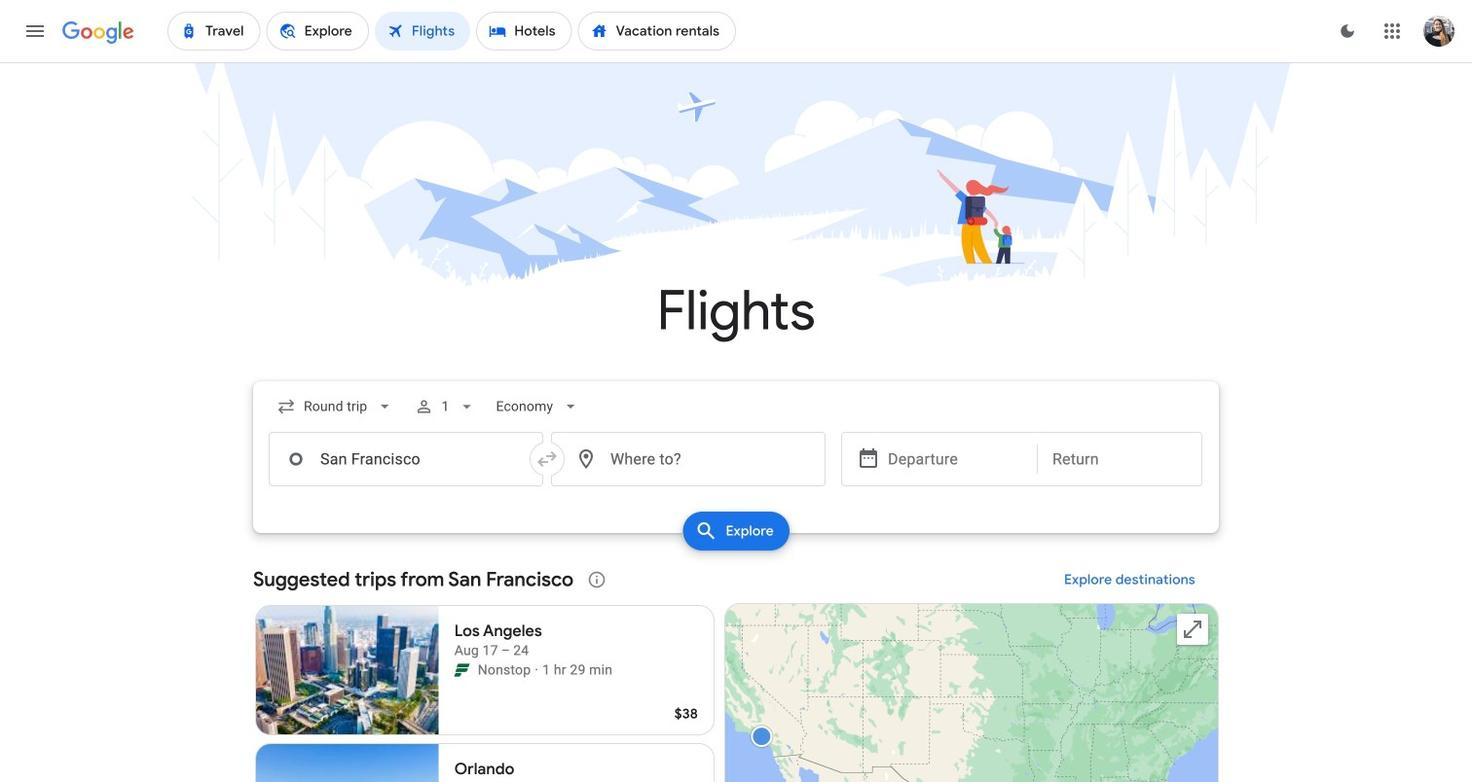 Task type: describe. For each thing, give the bounding box(es) containing it.
frontier image
[[455, 663, 470, 679]]

Return text field
[[1053, 433, 1187, 486]]

 image inside suggested trips from san francisco region
[[535, 661, 539, 681]]

38 US dollars text field
[[675, 706, 698, 724]]

change appearance image
[[1324, 8, 1371, 55]]

suggested trips from san francisco region
[[253, 557, 1219, 783]]



Task type: locate. For each thing, give the bounding box(es) containing it.
Departure text field
[[888, 433, 1023, 486]]

main menu image
[[23, 19, 47, 43]]

Where to?  text field
[[551, 432, 826, 487]]

 image
[[535, 661, 539, 681]]

Where from? text field
[[269, 432, 543, 487]]

Flight search field
[[238, 382, 1235, 557]]

None field
[[269, 384, 402, 430], [488, 384, 588, 430], [269, 384, 402, 430], [488, 384, 588, 430]]



Task type: vqa. For each thing, say whether or not it's contained in the screenshot.
Mon, Jan 8 element
no



